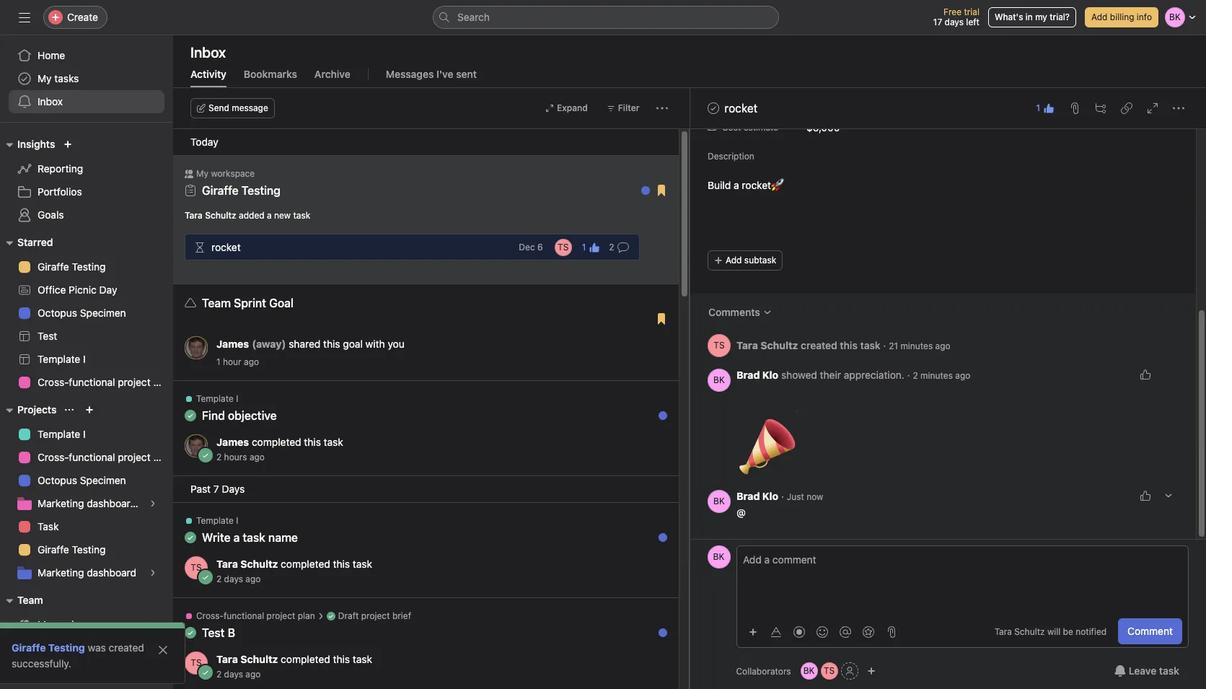 Task type: locate. For each thing, give the bounding box(es) containing it.
add inside "button"
[[1092, 12, 1108, 22]]

0 vertical spatial my
[[38, 72, 52, 84]]

workspace down "today"
[[211, 168, 255, 179]]

1 vertical spatial brad klo link
[[736, 490, 778, 502]]

minutes right appreciation. on the bottom right
[[921, 370, 953, 381]]

my down "today"
[[196, 168, 209, 179]]

1 vertical spatial marketing
[[38, 567, 84, 579]]

1 vertical spatial rocket
[[211, 241, 241, 253]]

days right the 17
[[945, 17, 964, 27]]

i down 'test' link
[[83, 353, 86, 365]]

was
[[88, 642, 106, 654]]

1 vertical spatial octopus specimen
[[38, 474, 126, 486]]

1 vertical spatial minutes
[[921, 370, 953, 381]]

specimen inside projects element
[[80, 474, 126, 486]]

ja
[[192, 342, 201, 353], [192, 440, 201, 451]]

ago inside james completed this task 2 hours ago
[[250, 452, 265, 463]]

free trial 17 days left
[[934, 6, 980, 27]]

0 horizontal spatial add
[[726, 255, 742, 266]]

testing
[[241, 184, 281, 197], [72, 261, 106, 273], [72, 543, 106, 556], [48, 642, 85, 654]]

2 octopus from the top
[[38, 474, 77, 486]]

testing up office picnic day link
[[72, 261, 106, 273]]

1 vertical spatial james link
[[217, 436, 249, 448]]

brad klo link for showed
[[736, 369, 778, 381]]

tara schultz completed this task 2 days ago
[[217, 558, 372, 585], [217, 653, 372, 680]]

giraffe testing up office picnic day
[[38, 261, 106, 273]]

find objective
[[202, 409, 277, 422]]

0 vertical spatial a
[[734, 179, 739, 191]]

1 0 likes. click to like this task image from the top
[[1140, 369, 1151, 380]]

message
[[232, 102, 268, 113]]

0 vertical spatial inbox
[[191, 44, 226, 61]]

1 horizontal spatial team
[[202, 297, 231, 310]]

ts
[[558, 241, 569, 252], [714, 340, 725, 351], [191, 562, 202, 573], [191, 657, 202, 668], [824, 665, 835, 676]]

1 octopus from the top
[[38, 307, 77, 319]]

days for write a task name
[[224, 574, 243, 585]]

cross-functional project plan up dashboards
[[38, 451, 173, 463]]

tara schultz created this task · 21 minutes ago
[[736, 339, 951, 351]]

team for team
[[17, 594, 43, 606]]

free
[[944, 6, 962, 17]]

template i down show options, current sort, top icon
[[38, 428, 86, 440]]

1 vertical spatial ja
[[192, 440, 201, 451]]

octopus specimen link inside projects element
[[9, 469, 165, 492]]

party horn blowing confetti image
[[736, 390, 823, 476]]

1 button left attachments: add a file to this task, rocket icon on the right
[[1032, 98, 1059, 118]]

1 vertical spatial 1
[[582, 241, 586, 252]]

1 vertical spatial my
[[196, 168, 209, 179]]

marketing down task
[[38, 567, 84, 579]]

2 james from the top
[[217, 436, 249, 448]]

i
[[83, 353, 86, 365], [236, 393, 238, 404], [83, 428, 86, 440], [236, 515, 238, 526]]

workspace up was
[[54, 618, 105, 631]]

write
[[202, 531, 231, 544]]

giraffe testing link up marketing dashboard
[[9, 538, 165, 561]]

main content
[[690, 0, 1196, 539]]

2 inside the brad klo showed their appreciation. · 2 minutes ago
[[913, 370, 918, 381]]

klo for ·
[[762, 490, 778, 502]]

1 vertical spatial a
[[267, 210, 272, 221]]

functional inside the starred element
[[69, 376, 115, 388]]

1 horizontal spatial workspace
[[211, 168, 255, 179]]

2 brad from the top
[[736, 490, 760, 502]]

a right write
[[234, 531, 240, 544]]

2 vertical spatial days
[[224, 669, 243, 680]]

0 likes. click to like this task image
[[1140, 369, 1151, 380], [1140, 490, 1151, 502]]

1 vertical spatial team
[[17, 594, 43, 606]]

1 horizontal spatial ·
[[883, 339, 886, 351]]

a left new
[[267, 210, 272, 221]]

a inside rocket dialog
[[734, 179, 739, 191]]

minutes inside the tara schultz created this task · 21 minutes ago
[[901, 340, 933, 351]]

1 horizontal spatial created
[[801, 339, 837, 351]]

office
[[38, 284, 66, 296]]

0 vertical spatial tara schultz link
[[736, 339, 798, 351]]

1 inside rocket dialog
[[1037, 102, 1041, 113]]

tara schultz added a new task
[[185, 210, 311, 221]]

trial?
[[1050, 12, 1070, 22]]

ago inside james (away) shared this goal with you 1 hour ago
[[244, 357, 259, 367]]

1 horizontal spatial 1
[[582, 241, 586, 252]]

2 vertical spatial functional
[[224, 611, 264, 621]]

full screen image
[[1147, 102, 1159, 114]]

2 right 6
[[609, 241, 615, 252]]

2 down write
[[217, 574, 222, 585]]

template i up find objective
[[196, 393, 238, 404]]

0 vertical spatial my workspace
[[196, 168, 255, 179]]

· left 21
[[883, 339, 886, 351]]

0 vertical spatial plan
[[153, 376, 173, 388]]

days down write a task name
[[224, 574, 243, 585]]

0 horizontal spatial created
[[109, 642, 144, 654]]

my for my tasks link
[[38, 72, 52, 84]]

template down test
[[38, 353, 80, 365]]

template i link down new project or portfolio 'icon'
[[9, 423, 165, 446]]

cost estimate
[[722, 122, 778, 133]]

tara schultz completed this task 2 days ago for test b
[[217, 653, 372, 680]]

1 horizontal spatial 1 button
[[1032, 98, 1059, 118]]

0 vertical spatial minutes
[[901, 340, 933, 351]]

2 left hours
[[217, 452, 222, 463]]

2 klo from the top
[[762, 490, 778, 502]]

add subtask
[[726, 255, 776, 266]]

add subtask image
[[1095, 102, 1107, 114]]

ja button left hour
[[185, 336, 208, 359]]

i down new project or portfolio 'icon'
[[83, 428, 86, 440]]

0 vertical spatial cross-functional project plan link
[[9, 371, 173, 394]]

marketing dashboards
[[38, 497, 142, 509]]

description
[[708, 151, 754, 162]]

invite
[[40, 664, 67, 676]]

ts button
[[555, 239, 572, 256], [708, 334, 731, 357], [185, 556, 208, 579], [185, 652, 208, 675], [821, 662, 838, 680]]

completed image
[[705, 100, 722, 117]]

sprint goal
[[234, 297, 294, 310]]

added
[[239, 210, 265, 221]]

1 vertical spatial template i link
[[9, 423, 165, 446]]

1 horizontal spatial my workspace
[[196, 168, 255, 179]]

0 horizontal spatial team
[[17, 594, 43, 606]]

1 button right 6
[[578, 237, 605, 257]]

task inside james completed this task 2 hours ago
[[324, 436, 343, 448]]

my inside teams element
[[38, 618, 52, 631]]

1 cross-functional project plan link from the top
[[9, 371, 173, 394]]

ja button
[[185, 336, 208, 359], [185, 434, 208, 458]]

giraffe testing link up picnic
[[9, 255, 165, 279]]

add inside button
[[726, 255, 742, 266]]

template up write
[[196, 515, 234, 526]]

created up their
[[801, 339, 837, 351]]

plan inside projects element
[[153, 451, 173, 463]]

rocket up cost estimate
[[725, 102, 758, 115]]

my down team dropdown button at the bottom of page
[[38, 618, 52, 631]]

1 vertical spatial days
[[224, 574, 243, 585]]

record a video image
[[793, 626, 805, 638]]

2 inside james completed this task 2 hours ago
[[217, 452, 222, 463]]

testing down task link in the bottom left of the page
[[72, 543, 106, 556]]

functional up marketing dashboards
[[69, 451, 115, 463]]

2 brad klo link from the top
[[736, 490, 778, 502]]

2 vertical spatial my
[[38, 618, 52, 631]]

inbox inside global 'element'
[[38, 95, 63, 108]]

octopus specimen link for functional
[[9, 469, 165, 492]]

· right appreciation. on the bottom right
[[907, 369, 910, 381]]

in
[[1026, 12, 1033, 22]]

team up my workspace link
[[17, 594, 43, 606]]

2 tara schultz completed this task 2 days ago from the top
[[217, 653, 372, 680]]

2 cross-functional project plan link from the top
[[9, 446, 173, 469]]

cost
[[722, 122, 741, 133]]

test b
[[202, 626, 235, 639]]

0 vertical spatial 0 likes. click to like this task image
[[1140, 369, 1151, 380]]

1 vertical spatial james
[[217, 436, 249, 448]]

ago
[[935, 340, 951, 351], [244, 357, 259, 367], [955, 370, 971, 381], [250, 452, 265, 463], [246, 574, 261, 585], [246, 669, 261, 680]]

0 horizontal spatial a
[[234, 531, 240, 544]]

appreciations image
[[863, 626, 874, 638]]

template i
[[38, 353, 86, 365], [196, 393, 238, 404], [38, 428, 86, 440], [196, 515, 238, 526]]

james link up hour
[[217, 338, 249, 350]]

my workspace inside teams element
[[38, 618, 105, 631]]

0 vertical spatial days
[[945, 17, 964, 27]]

just
[[787, 491, 804, 502]]

more actions image
[[656, 102, 668, 114]]

1 vertical spatial brad
[[736, 490, 760, 502]]

james up hour
[[217, 338, 249, 350]]

template i link down test
[[9, 348, 165, 371]]

cross-functional project plan inside the starred element
[[38, 376, 173, 388]]

0 vertical spatial brad klo link
[[736, 369, 778, 381]]

· left just
[[781, 490, 784, 502]]

0 vertical spatial cross-functional project plan
[[38, 376, 173, 388]]

2 vertical spatial a
[[234, 531, 240, 544]]

Completed checkbox
[[705, 100, 722, 117]]

minutes for created this task
[[901, 340, 933, 351]]

activity
[[191, 68, 227, 80]]

rocket inside dialog
[[725, 102, 758, 115]]

inbox
[[191, 44, 226, 61], [38, 95, 63, 108]]

1 vertical spatial ·
[[907, 369, 910, 381]]

0 vertical spatial specimen
[[80, 307, 126, 319]]

cross-functional project plan link up marketing dashboards
[[9, 446, 173, 469]]

james for template
[[217, 436, 249, 448]]

cross-functional project plan
[[38, 376, 173, 388], [38, 451, 173, 463], [196, 611, 315, 621]]

collaborators
[[736, 666, 791, 677]]

messages i've sent
[[386, 68, 477, 80]]

see details, marketing dashboard image
[[149, 569, 157, 577]]

james inside james (away) shared this goal with you 1 hour ago
[[217, 338, 249, 350]]

rocket
[[725, 102, 758, 115], [211, 241, 241, 253]]

1 james link from the top
[[217, 338, 249, 350]]

2 marketing from the top
[[38, 567, 84, 579]]

james up hours
[[217, 436, 249, 448]]

1 vertical spatial octopus specimen link
[[9, 469, 165, 492]]

main content containing build a rocket🚀
[[690, 0, 1196, 539]]

· for appreciation.
[[907, 369, 910, 381]]

now
[[807, 491, 823, 502]]

insights button
[[0, 136, 55, 153]]

1 tara schultz completed this task 2 days ago from the top
[[217, 558, 372, 585]]

octopus specimen
[[38, 307, 126, 319], [38, 474, 126, 486]]

brad left "showed"
[[736, 369, 760, 381]]

functional up test b
[[224, 611, 264, 621]]

2 horizontal spatial a
[[734, 179, 739, 191]]

2 octopus specimen link from the top
[[9, 469, 165, 492]]

2 horizontal spatial ·
[[907, 369, 910, 381]]

task inside main content
[[860, 339, 881, 351]]

1 specimen from the top
[[80, 307, 126, 319]]

1 vertical spatial created
[[109, 642, 144, 654]]

1 vertical spatial tara schultz completed this task 2 days ago
[[217, 653, 372, 680]]

0 vertical spatial completed
[[252, 436, 301, 448]]

giraffe testing link
[[202, 184, 281, 197], [9, 255, 165, 279], [9, 538, 165, 561], [12, 642, 85, 654]]

dashboards
[[87, 497, 142, 509]]

1 octopus specimen link from the top
[[9, 302, 165, 325]]

home
[[38, 49, 65, 61]]

0 likes. click to like this task image for now
[[1140, 490, 1151, 502]]

1 octopus specimen from the top
[[38, 307, 126, 319]]

trial
[[964, 6, 980, 17]]

klo left "showed"
[[762, 369, 778, 381]]

james inside james completed this task 2 hours ago
[[217, 436, 249, 448]]

this inside james (away) shared this goal with you 1 hour ago
[[323, 338, 340, 350]]

2 right appreciation. on the bottom right
[[913, 370, 918, 381]]

cross-functional project plan inside projects element
[[38, 451, 173, 463]]

brad
[[736, 369, 760, 381], [736, 490, 760, 502]]

i inside the starred element
[[83, 353, 86, 365]]

octopus specimen link inside the starred element
[[9, 302, 165, 325]]

2 vertical spatial ·
[[781, 490, 784, 502]]

specimen
[[80, 307, 126, 319], [80, 474, 126, 486]]

specimen inside the starred element
[[80, 307, 126, 319]]

0 likes. click to like this task image for appreciation.
[[1140, 369, 1151, 380]]

filter
[[618, 102, 640, 113]]

octopus for office
[[38, 307, 77, 319]]

james (away) shared this goal with you 1 hour ago
[[217, 338, 405, 367]]

my left the tasks
[[38, 72, 52, 84]]

ts button right 6
[[555, 239, 572, 256]]

my workspace down "today"
[[196, 168, 255, 179]]

days down test b
[[224, 669, 243, 680]]

new project or portfolio image
[[85, 406, 94, 414]]

1 vertical spatial tara schultz link
[[217, 558, 278, 570]]

0 horizontal spatial inbox
[[38, 95, 63, 108]]

2 octopus specimen from the top
[[38, 474, 126, 486]]

0 horizontal spatial ·
[[781, 490, 784, 502]]

add
[[1092, 12, 1108, 22], [726, 255, 742, 266]]

0 vertical spatial octopus specimen
[[38, 307, 126, 319]]

1 horizontal spatial rocket
[[725, 102, 758, 115]]

2 vertical spatial tara schultz link
[[217, 653, 278, 665]]

bk button
[[708, 369, 731, 392], [708, 490, 731, 513], [708, 546, 731, 569], [801, 662, 818, 680]]

add for add billing info
[[1092, 12, 1108, 22]]

days inside free trial 17 days left
[[945, 17, 964, 27]]

2 vertical spatial completed
[[281, 653, 330, 665]]

toolbar
[[743, 621, 902, 642]]

0 vertical spatial octopus specimen link
[[9, 302, 165, 325]]

global element
[[0, 35, 173, 122]]

formatting image
[[770, 626, 782, 638]]

1 vertical spatial plan
[[153, 451, 173, 463]]

appreciation.
[[844, 369, 905, 381]]

giraffe testing inside projects element
[[38, 543, 106, 556]]

1 left hour
[[217, 357, 221, 367]]

0 horizontal spatial rocket
[[211, 241, 241, 253]]

0 vertical spatial brad
[[736, 369, 760, 381]]

archive
[[315, 68, 351, 80]]

0 vertical spatial james link
[[217, 338, 249, 350]]

octopus inside the starred element
[[38, 307, 77, 319]]

office picnic day
[[38, 284, 117, 296]]

my inside global 'element'
[[38, 72, 52, 84]]

1 brad from the top
[[736, 369, 760, 381]]

hide sidebar image
[[19, 12, 30, 23]]

0 vertical spatial marketing
[[38, 497, 84, 509]]

minutes right 21
[[901, 340, 933, 351]]

team left sprint goal at the left
[[202, 297, 231, 310]]

octopus specimen link down picnic
[[9, 302, 165, 325]]

1 vertical spatial octopus
[[38, 474, 77, 486]]

octopus specimen inside the starred element
[[38, 307, 126, 319]]

cross-functional project plan up new project or portfolio 'icon'
[[38, 376, 173, 388]]

specimen up dashboards
[[80, 474, 126, 486]]

1 vertical spatial ja button
[[185, 434, 208, 458]]

0 vertical spatial template i link
[[9, 348, 165, 371]]

search list box
[[433, 6, 779, 29]]

created
[[801, 339, 837, 351], [109, 642, 144, 654]]

0 vertical spatial cross-
[[38, 376, 69, 388]]

giraffe testing down task link in the bottom left of the page
[[38, 543, 106, 556]]

0 vertical spatial octopus
[[38, 307, 77, 319]]

expand
[[557, 102, 588, 113]]

1 vertical spatial 0 likes. click to like this task image
[[1140, 490, 1151, 502]]

giraffe up office
[[38, 261, 69, 273]]

tara schultz link down write a task name
[[217, 558, 278, 570]]

inbox down my tasks
[[38, 95, 63, 108]]

marketing dashboard
[[38, 567, 136, 579]]

comment button
[[1119, 618, 1183, 644]]

draft project brief
[[338, 611, 411, 621]]

today
[[191, 136, 218, 148]]

0 vertical spatial klo
[[762, 369, 778, 381]]

0 vertical spatial ja button
[[185, 336, 208, 359]]

1 vertical spatial functional
[[69, 451, 115, 463]]

1 marketing from the top
[[38, 497, 84, 509]]

0 vertical spatial team
[[202, 297, 231, 310]]

1 brad klo link from the top
[[736, 369, 778, 381]]

ts button down write
[[185, 556, 208, 579]]

testing inside projects element
[[72, 543, 106, 556]]

0 horizontal spatial my workspace
[[38, 618, 105, 631]]

specimen for functional
[[80, 474, 126, 486]]

2
[[609, 241, 615, 252], [913, 370, 918, 381], [217, 452, 222, 463], [217, 574, 222, 585], [217, 669, 222, 680]]

0 vertical spatial add
[[1092, 12, 1108, 22]]

projects element
[[0, 397, 173, 587]]

0 vertical spatial 1 button
[[1032, 98, 1059, 118]]

1 vertical spatial cross-
[[38, 451, 69, 463]]

ja button left hours
[[185, 434, 208, 458]]

brad klo link left "showed"
[[736, 369, 778, 381]]

project down 'test' link
[[118, 376, 151, 388]]

tara schultz link for test b
[[217, 653, 278, 665]]

specimen down day
[[80, 307, 126, 319]]

add left subtask
[[726, 255, 742, 266]]

cross-functional project plan up test b
[[196, 611, 315, 621]]

0 horizontal spatial 1
[[217, 357, 221, 367]]

marketing for marketing dashboard
[[38, 567, 84, 579]]

2 specimen from the top
[[80, 474, 126, 486]]

a for rocket🚀
[[734, 179, 739, 191]]

attachments: add a file to this task, rocket image
[[1070, 102, 1081, 114]]

brad klo link up @
[[736, 490, 778, 502]]

starred element
[[0, 229, 173, 397]]

1 horizontal spatial inbox
[[191, 44, 226, 61]]

2 0 likes. click to like this task image from the top
[[1140, 490, 1151, 502]]

i up find objective
[[236, 393, 238, 404]]

2 ja from the top
[[192, 440, 201, 451]]

what's in my trial? button
[[989, 7, 1077, 27]]

show options, current sort, top image
[[65, 406, 74, 414]]

template i up write
[[196, 515, 238, 526]]

2 ja button from the top
[[185, 434, 208, 458]]

cross-functional project plan link
[[9, 371, 173, 394], [9, 446, 173, 469]]

1 klo from the top
[[762, 369, 778, 381]]

0 vertical spatial ·
[[883, 339, 886, 351]]

send message button
[[191, 98, 275, 118]]

1 vertical spatial my workspace
[[38, 618, 105, 631]]

1 james from the top
[[217, 338, 249, 350]]

marketing up task
[[38, 497, 84, 509]]

build a rocket🚀
[[708, 179, 784, 191]]

created inside rocket dialog
[[801, 339, 837, 351]]

tara
[[185, 210, 203, 221], [736, 339, 758, 351], [217, 558, 238, 570], [995, 626, 1012, 637], [217, 653, 238, 665]]

brad klo · just now
[[736, 490, 823, 502]]

1 vertical spatial cross-functional project plan link
[[9, 446, 173, 469]]

plan inside the starred element
[[153, 376, 173, 388]]

1 vertical spatial workspace
[[54, 618, 105, 631]]

workspace
[[211, 168, 255, 179], [54, 618, 105, 631]]

0 horizontal spatial workspace
[[54, 618, 105, 631]]

1 vertical spatial add
[[726, 255, 742, 266]]

octopus inside projects element
[[38, 474, 77, 486]]

search button
[[433, 6, 779, 29]]

completed inside james completed this task 2 hours ago
[[252, 436, 301, 448]]

tara up the dependencies icon
[[185, 210, 203, 221]]

octopus up marketing dashboards link
[[38, 474, 77, 486]]

2 vertical spatial 1
[[217, 357, 221, 367]]

template down show options, current sort, top icon
[[38, 428, 80, 440]]

project up the see details, marketing dashboards image
[[118, 451, 151, 463]]

brad for ·
[[736, 490, 760, 502]]

starred button
[[0, 234, 53, 251]]

giraffe inside the starred element
[[38, 261, 69, 273]]

cross- down show options, current sort, top icon
[[38, 451, 69, 463]]

0 vertical spatial 1
[[1037, 102, 1041, 113]]

team for team sprint goal
[[202, 297, 231, 310]]

brad for showed
[[736, 369, 760, 381]]

1 vertical spatial 1 button
[[578, 237, 605, 257]]

created right was
[[109, 642, 144, 654]]

my workspace up was created successfully.
[[38, 618, 105, 631]]

cross- up projects
[[38, 376, 69, 388]]

1 vertical spatial inbox
[[38, 95, 63, 108]]

1 vertical spatial completed
[[281, 558, 330, 570]]

octopus specimen up marketing dashboards link
[[38, 474, 126, 486]]

octopus specimen inside projects element
[[38, 474, 126, 486]]

1 inside james (away) shared this goal with you 1 hour ago
[[217, 357, 221, 367]]

days for test b
[[224, 669, 243, 680]]

1 vertical spatial klo
[[762, 490, 778, 502]]

my for my workspace link
[[38, 618, 52, 631]]

1 horizontal spatial add
[[1092, 12, 1108, 22]]

octopus specimen link up marketing dashboards
[[9, 469, 165, 492]]

ago inside the tara schultz created this task · 21 minutes ago
[[935, 340, 951, 351]]

functional up new project or portfolio 'icon'
[[69, 376, 115, 388]]

rocket🚀
[[742, 179, 784, 191]]

add or remove collaborators image
[[867, 667, 876, 675]]

1 vertical spatial specimen
[[80, 474, 126, 486]]

tara schultz link for write a task name
[[217, 558, 278, 570]]

archive link
[[315, 68, 351, 87]]

brad up @
[[736, 490, 760, 502]]

team inside team dropdown button
[[17, 594, 43, 606]]

my
[[38, 72, 52, 84], [196, 168, 209, 179], [38, 618, 52, 631]]

0 vertical spatial created
[[801, 339, 837, 351]]

minutes inside the brad klo showed their appreciation. · 2 minutes ago
[[921, 370, 953, 381]]

1 left 2 "button"
[[582, 241, 586, 252]]

specimen for picnic
[[80, 307, 126, 319]]

giraffe testing link up tara schultz added a new task
[[202, 184, 281, 197]]



Task type: describe. For each thing, give the bounding box(es) containing it.
testing up added
[[241, 184, 281, 197]]

testing inside the starred element
[[72, 261, 106, 273]]

i inside projects element
[[83, 428, 86, 440]]

leave task button
[[1105, 658, 1189, 684]]

reporting
[[38, 162, 83, 175]]

giraffe testing up tara schultz added a new task
[[202, 184, 281, 197]]

show options image
[[1164, 491, 1173, 500]]

project inside the starred element
[[118, 376, 151, 388]]

you
[[388, 338, 405, 350]]

office picnic day link
[[9, 279, 165, 302]]

this for archive notification icon
[[333, 653, 350, 665]]

giraffe up successfully.
[[12, 642, 46, 654]]

dec
[[519, 242, 535, 253]]

new image
[[64, 140, 72, 149]]

octopus specimen for functional
[[38, 474, 126, 486]]

comment
[[1128, 625, 1173, 637]]

task link
[[9, 515, 165, 538]]

james for team
[[217, 338, 249, 350]]

template inside the starred element
[[38, 353, 80, 365]]

notified
[[1076, 626, 1107, 637]]

i've
[[437, 68, 454, 80]]

task
[[38, 520, 59, 533]]

dec 6 button
[[519, 242, 543, 253]]

see details, my workspace image
[[149, 621, 157, 629]]

past 7 days
[[191, 483, 245, 495]]

goal
[[343, 338, 363, 350]]

task name
[[243, 531, 298, 544]]

messages i've sent link
[[386, 68, 477, 87]]

goals
[[38, 209, 64, 221]]

reporting link
[[9, 157, 165, 180]]

ts button down emoji icon
[[821, 662, 838, 680]]

leave
[[1129, 665, 1157, 677]]

close image
[[157, 644, 169, 656]]

klo for showed
[[762, 369, 778, 381]]

james completed this task 2 hours ago
[[217, 436, 343, 463]]

tara down test b
[[217, 653, 238, 665]]

· for task
[[883, 339, 886, 351]]

test
[[38, 330, 57, 342]]

my
[[1036, 12, 1048, 22]]

main content inside rocket dialog
[[690, 0, 1196, 539]]

invite button
[[14, 657, 76, 683]]

my tasks link
[[9, 67, 165, 90]]

marketing for marketing dashboards
[[38, 497, 84, 509]]

toolbar inside rocket dialog
[[743, 621, 902, 642]]

teams element
[[0, 587, 173, 639]]

minutes for showed their appreciation.
[[921, 370, 953, 381]]

1 for 1 button to the left
[[582, 241, 586, 252]]

octopus specimen link for picnic
[[9, 302, 165, 325]]

was created successfully.
[[12, 642, 144, 670]]

octopus for cross-
[[38, 474, 77, 486]]

archive notifications image
[[651, 520, 663, 531]]

leave task
[[1129, 665, 1180, 677]]

comments
[[708, 306, 760, 318]]

template i inside the starred element
[[38, 353, 86, 365]]

giraffe inside projects element
[[38, 543, 69, 556]]

left
[[967, 17, 980, 27]]

6
[[538, 242, 543, 253]]

messages
[[386, 68, 434, 80]]

cross- inside projects element
[[38, 451, 69, 463]]

tara schultz will be notified
[[995, 626, 1107, 637]]

i up write a task name
[[236, 515, 238, 526]]

build
[[708, 179, 731, 191]]

giraffe testing link up successfully.
[[12, 642, 85, 654]]

add billing info
[[1092, 12, 1153, 22]]

a for task name
[[234, 531, 240, 544]]

brief
[[393, 611, 411, 621]]

past
[[191, 483, 211, 495]]

my tasks
[[38, 72, 79, 84]]

sent
[[456, 68, 477, 80]]

create button
[[43, 6, 107, 29]]

marketing dashboard link
[[9, 561, 165, 585]]

1 template i link from the top
[[9, 348, 165, 371]]

tara schultz completed this task 2 days ago for write a task name
[[217, 558, 372, 585]]

ago inside the brad klo showed their appreciation. · 2 minutes ago
[[955, 370, 971, 381]]

see details, marketing dashboards image
[[149, 499, 157, 508]]

goals link
[[9, 204, 165, 227]]

portfolios
[[38, 185, 82, 198]]

billing
[[1111, 12, 1135, 22]]

insert an object image
[[749, 627, 757, 636]]

test link
[[9, 325, 165, 348]]

giraffe testing up successfully.
[[12, 642, 85, 654]]

comments button
[[699, 299, 781, 325]]

brad klo showed their appreciation. · 2 minutes ago
[[736, 369, 971, 381]]

created inside was created successfully.
[[109, 642, 144, 654]]

2 down test b
[[217, 669, 222, 680]]

rocket dialog
[[690, 0, 1207, 689]]

0 horizontal spatial 1 button
[[578, 237, 605, 257]]

completed for test b
[[281, 653, 330, 665]]

octopus specimen for picnic
[[38, 307, 126, 319]]

template up find objective
[[196, 393, 234, 404]]

add billing info button
[[1085, 7, 1159, 27]]

filter button
[[600, 98, 646, 118]]

21
[[889, 340, 898, 351]]

tara down write
[[217, 558, 238, 570]]

1 ja button from the top
[[185, 336, 208, 359]]

copy task link image
[[1121, 102, 1133, 114]]

new
[[274, 210, 291, 221]]

what's
[[995, 12, 1024, 22]]

hours
[[224, 452, 247, 463]]

tara schultz link inside main content
[[736, 339, 798, 351]]

day
[[99, 284, 117, 296]]

2 template i link from the top
[[9, 423, 165, 446]]

this inside rocket dialog
[[840, 339, 858, 351]]

be
[[1063, 626, 1074, 637]]

this for archive notifications image
[[333, 558, 350, 570]]

functional inside projects element
[[69, 451, 115, 463]]

archive notification image
[[651, 301, 663, 312]]

dec 6
[[519, 242, 543, 253]]

17
[[934, 17, 943, 27]]

insights
[[17, 138, 55, 150]]

write a task name
[[202, 531, 298, 544]]

ts button down comments in the top right of the page
[[708, 334, 731, 357]]

workspace inside teams element
[[54, 618, 105, 631]]

successfully.
[[12, 657, 71, 670]]

at mention image
[[840, 626, 851, 638]]

expand button
[[539, 98, 595, 118]]

this for archive notification image on the right top
[[323, 338, 340, 350]]

tara inside main content
[[736, 339, 758, 351]]

1 ja from the top
[[192, 342, 201, 353]]

(away)
[[252, 338, 286, 350]]

dependencies image
[[194, 241, 206, 253]]

completed for write a task name
[[281, 558, 330, 570]]

estimate
[[743, 122, 778, 133]]

2 james link from the top
[[217, 436, 249, 448]]

add subtask button
[[708, 250, 783, 271]]

template i inside projects element
[[38, 428, 86, 440]]

this inside james completed this task 2 hours ago
[[304, 436, 321, 448]]

ts button right close icon
[[185, 652, 208, 675]]

attach a file or paste an image image
[[886, 626, 897, 638]]

tara left will
[[995, 626, 1012, 637]]

search
[[458, 11, 490, 23]]

brad klo link for ·
[[736, 490, 778, 502]]

what's in my trial?
[[995, 12, 1070, 22]]

task inside button
[[1160, 665, 1180, 677]]

2 vertical spatial plan
[[298, 611, 315, 621]]

info
[[1137, 12, 1153, 22]]

create
[[67, 11, 98, 23]]

bookmarks
[[244, 68, 297, 80]]

template inside projects element
[[38, 428, 80, 440]]

testing up invite
[[48, 642, 85, 654]]

2 vertical spatial cross-functional project plan
[[196, 611, 315, 621]]

2 inside "button"
[[609, 241, 615, 252]]

giraffe testing inside the starred element
[[38, 261, 106, 273]]

more actions for this task image
[[1173, 102, 1185, 114]]

project left draft
[[267, 611, 295, 621]]

1 horizontal spatial a
[[267, 210, 272, 221]]

team sprint goal
[[202, 297, 294, 310]]

archive notification image
[[651, 615, 663, 626]]

my workspace link
[[9, 613, 165, 637]]

will
[[1048, 626, 1061, 637]]

0 vertical spatial workspace
[[211, 168, 255, 179]]

tasks
[[54, 72, 79, 84]]

giraffe up tara schultz added a new task
[[202, 184, 239, 197]]

projects button
[[0, 401, 57, 419]]

subtask
[[744, 255, 776, 266]]

projects
[[17, 403, 57, 416]]

cross- inside the starred element
[[38, 376, 69, 388]]

1 for the rightmost 1 button
[[1037, 102, 1041, 113]]

add for add subtask
[[726, 255, 742, 266]]

home link
[[9, 44, 165, 67]]

project left "brief"
[[361, 611, 390, 621]]

2 vertical spatial cross-
[[196, 611, 224, 621]]

portfolios link
[[9, 180, 165, 204]]

send
[[209, 102, 229, 113]]

insights element
[[0, 131, 173, 229]]

team button
[[0, 592, 43, 609]]

emoji image
[[817, 626, 828, 638]]



Task type: vqa. For each thing, say whether or not it's contained in the screenshot.
created to the top
yes



